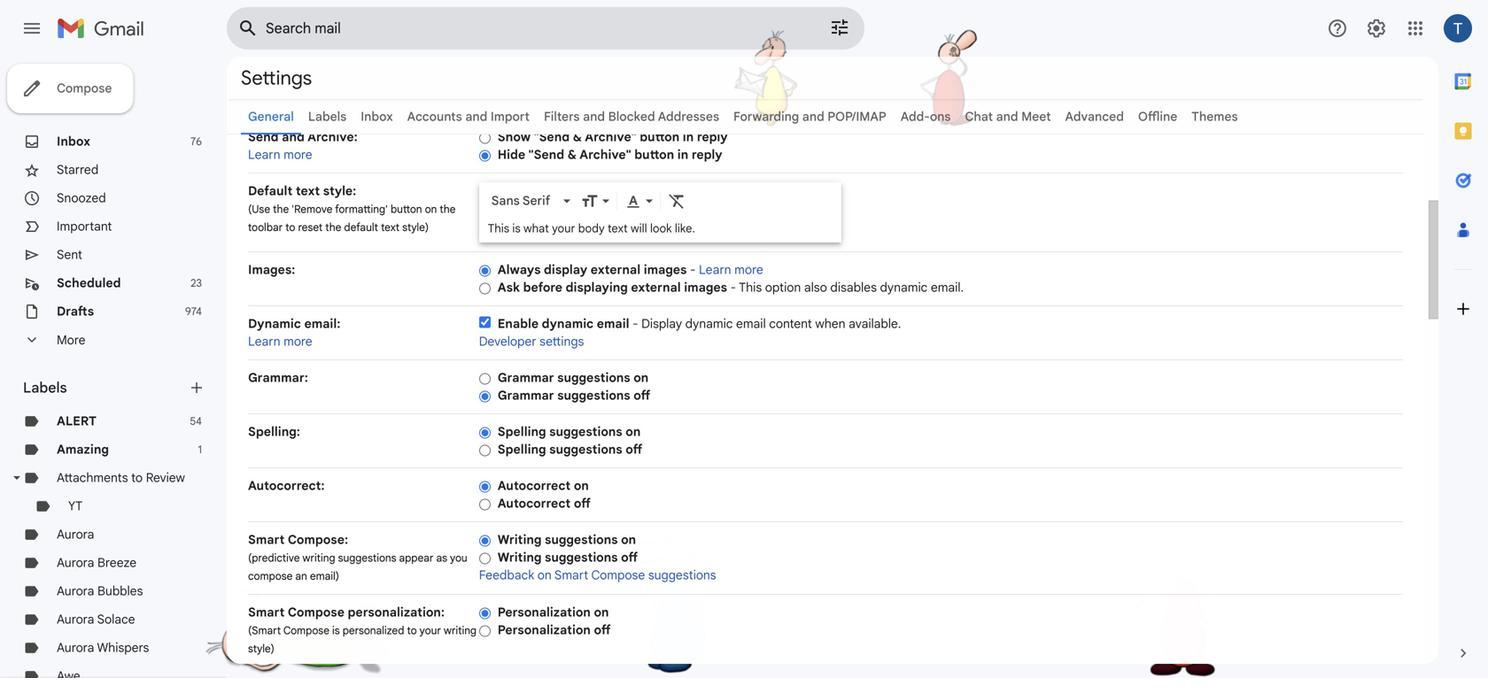 Task type: describe. For each thing, give the bounding box(es) containing it.
on up feedback on smart compose suggestions link
[[621, 533, 636, 548]]

formatting options toolbar
[[485, 184, 836, 217]]

sans serif option
[[488, 192, 560, 210]]

show "send & archive" button in reply
[[498, 129, 728, 145]]

option
[[765, 280, 801, 296]]

0 vertical spatial -
[[690, 262, 696, 278]]

main menu image
[[21, 18, 43, 39]]

appear
[[399, 552, 434, 565]]

writing inside smart compose personalization: (smart compose is personalized to your writing style)
[[444, 625, 477, 638]]

default
[[344, 221, 378, 234]]

look
[[650, 222, 672, 236]]

Grammar suggestions off radio
[[479, 390, 491, 404]]

reply for show "send & archive" button in reply
[[697, 129, 728, 145]]

inbox for the topmost inbox link
[[361, 109, 393, 125]]

"send for show
[[534, 129, 570, 145]]

1 vertical spatial learn more link
[[699, 262, 764, 278]]

alert
[[57, 414, 97, 429]]

labels link
[[308, 109, 347, 125]]

Hide "Send & Archive" button in reply radio
[[479, 149, 491, 162]]

23
[[191, 277, 202, 290]]

2 horizontal spatial dynamic
[[880, 280, 928, 296]]

important
[[57, 219, 112, 234]]

enable dynamic email - display dynamic email content when available. developer settings
[[479, 316, 902, 350]]

display
[[544, 262, 588, 278]]

add-ons
[[901, 109, 951, 125]]

writing suggestions off
[[498, 550, 638, 566]]

sent link
[[57, 247, 82, 263]]

and for blocked
[[583, 109, 605, 125]]

on down feedback on smart compose suggestions link
[[594, 605, 609, 621]]

settings
[[241, 66, 312, 90]]

and for pop/imap
[[803, 109, 825, 125]]

sans
[[492, 193, 520, 209]]

dynamic email: learn more
[[248, 316, 341, 350]]

scheduled
[[57, 276, 121, 291]]

personalization on
[[498, 605, 609, 621]]

personalized
[[343, 625, 404, 638]]

aurora for aurora link
[[57, 527, 94, 543]]

aurora solace link
[[57, 612, 135, 628]]

suggestions for writing suggestions on
[[545, 533, 618, 548]]

Autocorrect on radio
[[479, 481, 491, 494]]

Personalization off radio
[[479, 625, 491, 638]]

labels navigation
[[0, 57, 227, 679]]

suggestions inside the smart compose: (predictive writing suggestions appear as you compose an email)
[[338, 552, 397, 565]]

0 vertical spatial inbox link
[[361, 109, 393, 125]]

advanced
[[1066, 109, 1124, 125]]

accounts and import
[[407, 109, 530, 125]]

pop/imap
[[828, 109, 887, 125]]

developer settings link
[[479, 334, 584, 350]]

add-
[[901, 109, 930, 125]]

themes
[[1192, 109, 1239, 125]]

chat
[[965, 109, 993, 125]]

feedback on smart compose suggestions link
[[479, 568, 717, 584]]

starred
[[57, 162, 99, 178]]

aurora for aurora whispers
[[57, 641, 94, 656]]

more button
[[0, 326, 213, 354]]

solace
[[97, 612, 135, 628]]

chat and meet
[[965, 109, 1052, 125]]

labels for labels heading in the bottom of the page
[[23, 379, 67, 397]]

0 horizontal spatial dynamic
[[542, 316, 594, 332]]

send and archive: learn more
[[248, 129, 358, 163]]

blocked
[[608, 109, 655, 125]]

accounts and import link
[[407, 109, 530, 125]]

filters and blocked addresses
[[544, 109, 720, 125]]

send
[[248, 129, 279, 145]]

reset
[[298, 221, 323, 234]]

Grammar suggestions on radio
[[479, 372, 491, 386]]

1 horizontal spatial text
[[381, 221, 400, 234]]

autocorrect for autocorrect off
[[498, 496, 571, 512]]

personalization:
[[348, 605, 445, 621]]

suggestions for grammar suggestions on
[[558, 370, 631, 386]]

on inside default text style: (use the 'remove formatting' button on the toolbar to reset the default text style)
[[425, 203, 437, 216]]

1 vertical spatial this
[[739, 280, 762, 296]]

aurora link
[[57, 527, 94, 543]]

is inside smart compose personalization: (smart compose is personalized to your writing style)
[[332, 625, 340, 638]]

yt link
[[68, 499, 82, 514]]

feedback on smart compose suggestions
[[479, 568, 717, 584]]

1 horizontal spatial your
[[552, 222, 575, 236]]

writing inside the smart compose: (predictive writing suggestions appear as you compose an email)
[[303, 552, 335, 565]]

amazing
[[57, 442, 109, 458]]

spelling for spelling suggestions off
[[498, 442, 546, 458]]

hide "send & archive" button in reply
[[498, 147, 723, 163]]

autocorrect off
[[498, 496, 591, 512]]

offline link
[[1139, 109, 1178, 125]]

archive" for hide
[[580, 147, 632, 163]]

spelling suggestions on
[[498, 424, 641, 440]]

toolbar
[[248, 221, 283, 234]]

more
[[57, 333, 86, 348]]

spelling for spelling suggestions on
[[498, 424, 546, 440]]

0 horizontal spatial text
[[296, 183, 320, 199]]

starred link
[[57, 162, 99, 178]]

autocorrect for autocorrect on
[[498, 479, 571, 494]]

Spelling suggestions off radio
[[479, 444, 491, 458]]

as
[[436, 552, 447, 565]]

button for hide "send & archive" button in reply
[[635, 147, 675, 163]]

autocorrect on
[[498, 479, 589, 494]]

labels heading
[[23, 379, 188, 397]]

personalization off
[[498, 623, 611, 639]]

smart compose: (predictive writing suggestions appear as you compose an email)
[[248, 533, 468, 584]]

general
[[248, 109, 294, 125]]

Autocorrect off radio
[[479, 498, 491, 512]]

hide
[[498, 147, 526, 163]]

offline
[[1139, 109, 1178, 125]]

(predictive
[[248, 552, 300, 565]]

snoozed link
[[57, 191, 106, 206]]

writing for writing suggestions off
[[498, 550, 542, 566]]

available.
[[849, 316, 902, 332]]

formatting'
[[335, 203, 388, 216]]

add-ons link
[[901, 109, 951, 125]]

always display external images - learn more
[[498, 262, 764, 278]]

general link
[[248, 109, 294, 125]]

inbox for leftmost inbox link
[[57, 134, 90, 149]]

advanced link
[[1066, 109, 1124, 125]]

grammar for grammar suggestions on
[[498, 370, 554, 386]]

developer
[[479, 334, 537, 350]]

learn inside dynamic email: learn more
[[248, 334, 281, 350]]

1 horizontal spatial dynamic
[[686, 316, 733, 332]]

(use
[[248, 203, 270, 216]]

- inside enable dynamic email - display dynamic email content when available. developer settings
[[633, 316, 639, 332]]

aurora whispers
[[57, 641, 149, 656]]

writing suggestions on
[[498, 533, 636, 548]]

on up "spelling suggestions off"
[[626, 424, 641, 440]]

to inside smart compose personalization: (smart compose is personalized to your writing style)
[[407, 625, 417, 638]]

0 vertical spatial images
[[644, 262, 687, 278]]

smart for smart compose:
[[248, 533, 285, 548]]

before
[[523, 280, 563, 296]]

spelling:
[[248, 424, 300, 440]]

Personalization on radio
[[479, 607, 491, 621]]

writing for writing suggestions on
[[498, 533, 542, 548]]

default
[[248, 183, 293, 199]]

on down display
[[634, 370, 649, 386]]

1 vertical spatial smart
[[555, 568, 589, 584]]

more inside send and archive: learn more
[[284, 147, 313, 163]]

whispers
[[97, 641, 149, 656]]

style) inside default text style: (use the 'remove formatting' button on the toolbar to reset the default text style)
[[402, 221, 429, 234]]

"send for hide
[[529, 147, 565, 163]]

always
[[498, 262, 541, 278]]

aurora for aurora bubbles
[[57, 584, 94, 600]]

learn more link for and
[[248, 147, 313, 163]]

smart compose personalization: (smart compose is personalized to your writing style)
[[248, 605, 477, 656]]

off for spelling suggestions on
[[626, 442, 643, 458]]

email)
[[310, 570, 339, 584]]

email.
[[931, 280, 964, 296]]



Task type: locate. For each thing, give the bounding box(es) containing it.
1 autocorrect from the top
[[498, 479, 571, 494]]

1 vertical spatial grammar
[[498, 388, 554, 404]]

0 horizontal spatial your
[[420, 625, 441, 638]]

1 vertical spatial your
[[420, 625, 441, 638]]

inbox link right the labels link
[[361, 109, 393, 125]]

2 spelling from the top
[[498, 442, 546, 458]]

is left personalized
[[332, 625, 340, 638]]

button inside default text style: (use the 'remove formatting' button on the toolbar to reset the default text style)
[[391, 203, 422, 216]]

1 vertical spatial images
[[684, 280, 728, 296]]

import
[[491, 109, 530, 125]]

1 horizontal spatial inbox link
[[361, 109, 393, 125]]

text right default
[[381, 221, 400, 234]]

writing left the personalization off option
[[444, 625, 477, 638]]

labels inside 'labels' navigation
[[23, 379, 67, 397]]

off down spelling suggestions on
[[626, 442, 643, 458]]

0 vertical spatial archive"
[[585, 129, 637, 145]]

archive" up hide "send & archive" button in reply
[[585, 129, 637, 145]]

on down writing suggestions off
[[538, 568, 552, 584]]

0 vertical spatial writing
[[498, 533, 542, 548]]

compose:
[[288, 533, 348, 548]]

support image
[[1328, 18, 1349, 39]]

writing up 'feedback'
[[498, 550, 542, 566]]

gmail image
[[57, 11, 153, 46]]

aurora breeze
[[57, 556, 137, 571]]

4 aurora from the top
[[57, 612, 94, 628]]

attachments to review
[[57, 471, 185, 486]]

1 horizontal spatial is
[[513, 222, 521, 236]]

1 writing from the top
[[498, 533, 542, 548]]

an
[[295, 570, 307, 584]]

0 vertical spatial personalization
[[498, 605, 591, 621]]

drafts
[[57, 304, 94, 319]]

dynamic down ask before displaying external images - this option also disables dynamic email. in the top of the page
[[686, 316, 733, 332]]

1 vertical spatial button
[[635, 147, 675, 163]]

0 vertical spatial smart
[[248, 533, 285, 548]]

smart for smart compose personalization:
[[248, 605, 285, 621]]

and for import
[[466, 109, 488, 125]]

autocorrect
[[498, 479, 571, 494], [498, 496, 571, 512]]

smart inside smart compose personalization: (smart compose is personalized to your writing style)
[[248, 605, 285, 621]]

2 horizontal spatial the
[[440, 203, 456, 216]]

2 autocorrect from the top
[[498, 496, 571, 512]]

1 vertical spatial in
[[678, 147, 689, 163]]

your inside smart compose personalization: (smart compose is personalized to your writing style)
[[420, 625, 441, 638]]

external up displaying
[[591, 262, 641, 278]]

1 vertical spatial archive"
[[580, 147, 632, 163]]

learn up ask before displaying external images - this option also disables dynamic email. in the top of the page
[[699, 262, 732, 278]]

smart
[[248, 533, 285, 548], [555, 568, 589, 584], [248, 605, 285, 621]]

suggestions for grammar suggestions off
[[558, 388, 631, 404]]

in for hide "send & archive" button in reply
[[678, 147, 689, 163]]

0 vertical spatial spelling
[[498, 424, 546, 440]]

learn more link down "send"
[[248, 147, 313, 163]]

writing right writing suggestions on radio
[[498, 533, 542, 548]]

1 spelling from the top
[[498, 424, 546, 440]]

smart inside the smart compose: (predictive writing suggestions appear as you compose an email)
[[248, 533, 285, 548]]

and up "show "send & archive" button in reply"
[[583, 109, 605, 125]]

0 horizontal spatial -
[[633, 316, 639, 332]]

0 horizontal spatial to
[[131, 471, 143, 486]]

1 horizontal spatial to
[[286, 221, 295, 234]]

text left will
[[608, 222, 628, 236]]

suggestions
[[558, 370, 631, 386], [558, 388, 631, 404], [550, 424, 623, 440], [550, 442, 623, 458], [545, 533, 618, 548], [545, 550, 618, 566], [338, 552, 397, 565], [649, 568, 717, 584]]

1 horizontal spatial style)
[[402, 221, 429, 234]]

dynamic
[[248, 316, 301, 332]]

style:
[[323, 183, 356, 199]]

Always display external images radio
[[479, 264, 491, 278]]

compose button
[[7, 64, 133, 113]]

labels up archive: at the top of the page
[[308, 109, 347, 125]]

0 vertical spatial writing
[[303, 552, 335, 565]]

feedback
[[479, 568, 535, 584]]

to inside 'labels' navigation
[[131, 471, 143, 486]]

advanced search options image
[[822, 10, 858, 45]]

archive:
[[308, 129, 358, 145]]

1 vertical spatial reply
[[692, 147, 723, 163]]

"send down the 'filters'
[[534, 129, 570, 145]]

off for grammar suggestions on
[[634, 388, 651, 404]]

1 vertical spatial personalization
[[498, 623, 591, 639]]

addresses
[[658, 109, 720, 125]]

0 horizontal spatial this
[[488, 222, 510, 236]]

learn down dynamic
[[248, 334, 281, 350]]

0 vertical spatial inbox
[[361, 109, 393, 125]]

to left the review
[[131, 471, 143, 486]]

learn more link down dynamic
[[248, 334, 313, 350]]

more
[[284, 147, 313, 163], [735, 262, 764, 278], [284, 334, 313, 350]]

to left reset
[[286, 221, 295, 234]]

1 vertical spatial labels
[[23, 379, 67, 397]]

off
[[634, 388, 651, 404], [626, 442, 643, 458], [574, 496, 591, 512], [621, 550, 638, 566], [594, 623, 611, 639]]

1 vertical spatial to
[[131, 471, 143, 486]]

aurora for aurora solace
[[57, 612, 94, 628]]

1 vertical spatial &
[[568, 147, 577, 163]]

search mail image
[[232, 12, 264, 44]]

Writing suggestions on radio
[[479, 535, 491, 548]]

Spelling suggestions on radio
[[479, 427, 491, 440]]

0 horizontal spatial is
[[332, 625, 340, 638]]

your down the personalization: at the bottom of page
[[420, 625, 441, 638]]

compose down writing suggestions off
[[592, 568, 645, 584]]

2 vertical spatial -
[[633, 316, 639, 332]]

what
[[524, 222, 549, 236]]

2 vertical spatial to
[[407, 625, 417, 638]]

1 aurora from the top
[[57, 527, 94, 543]]

more up ask before displaying external images - this option also disables dynamic email. in the top of the page
[[735, 262, 764, 278]]

inbox up starred
[[57, 134, 90, 149]]

0 horizontal spatial email
[[597, 316, 630, 332]]

None search field
[[227, 7, 865, 50]]

and up show "send & archive" button in reply radio
[[466, 109, 488, 125]]

1 vertical spatial is
[[332, 625, 340, 638]]

on right formatting' on the top left of page
[[425, 203, 437, 216]]

aurora breeze link
[[57, 556, 137, 571]]

like.
[[675, 222, 695, 236]]

grammar right grammar suggestions off radio
[[498, 388, 554, 404]]

0 horizontal spatial inbox
[[57, 134, 90, 149]]

dynamic left the email.
[[880, 280, 928, 296]]

spelling right spelling suggestions off option
[[498, 442, 546, 458]]

personalization down "personalization on"
[[498, 623, 591, 639]]

aurora down yt link
[[57, 527, 94, 543]]

to down the personalization: at the bottom of page
[[407, 625, 417, 638]]

ons
[[930, 109, 951, 125]]

0 vertical spatial "send
[[534, 129, 570, 145]]

0 vertical spatial &
[[573, 129, 582, 145]]

your right what
[[552, 222, 575, 236]]

personalization up personalization off
[[498, 605, 591, 621]]

learn
[[248, 147, 281, 163], [699, 262, 732, 278], [248, 334, 281, 350]]

learn more link
[[248, 147, 313, 163], [699, 262, 764, 278], [248, 334, 313, 350]]

compose down gmail image
[[57, 81, 112, 96]]

writing down compose:
[[303, 552, 335, 565]]

1 horizontal spatial labels
[[308, 109, 347, 125]]

1 vertical spatial inbox link
[[57, 134, 90, 149]]

smart up (smart
[[248, 605, 285, 621]]

2 vertical spatial button
[[391, 203, 422, 216]]

compose down email)
[[288, 605, 345, 621]]

1 horizontal spatial the
[[326, 221, 342, 234]]

2 horizontal spatial -
[[731, 280, 736, 296]]

1 vertical spatial learn
[[699, 262, 732, 278]]

external
[[591, 262, 641, 278], [631, 280, 681, 296]]

& for hide
[[568, 147, 577, 163]]

personalization for personalization on
[[498, 605, 591, 621]]

spelling right spelling suggestions on option
[[498, 424, 546, 440]]

this down sans
[[488, 222, 510, 236]]

compose right (smart
[[284, 625, 330, 638]]

2 vertical spatial more
[[284, 334, 313, 350]]

0 vertical spatial style)
[[402, 221, 429, 234]]

54
[[190, 415, 202, 428]]

0 horizontal spatial writing
[[303, 552, 335, 565]]

1 vertical spatial -
[[731, 280, 736, 296]]

filters and blocked addresses link
[[544, 109, 720, 125]]

grammar for grammar suggestions off
[[498, 388, 554, 404]]

in for show "send & archive" button in reply
[[683, 129, 694, 145]]

writing
[[498, 533, 542, 548], [498, 550, 542, 566]]

smart down writing suggestions off
[[555, 568, 589, 584]]

and inside send and archive: learn more
[[282, 129, 305, 145]]

more down dynamic
[[284, 334, 313, 350]]

- left option
[[731, 280, 736, 296]]

aurora bubbles link
[[57, 584, 143, 600]]

and for meet
[[997, 109, 1019, 125]]

1 vertical spatial more
[[735, 262, 764, 278]]

0 horizontal spatial style)
[[248, 643, 275, 656]]

and right "chat"
[[997, 109, 1019, 125]]

remove formatting ‪(⌘\)‬ image
[[668, 192, 686, 210]]

2 aurora from the top
[[57, 556, 94, 571]]

off up writing suggestions on
[[574, 496, 591, 512]]

settings image
[[1367, 18, 1388, 39]]

& for show
[[573, 129, 582, 145]]

bubbles
[[97, 584, 143, 600]]

0 vertical spatial more
[[284, 147, 313, 163]]

labels for the labels link
[[308, 109, 347, 125]]

1 email from the left
[[597, 316, 630, 332]]

off down grammar suggestions on
[[634, 388, 651, 404]]

in
[[683, 129, 694, 145], [678, 147, 689, 163]]

and left pop/imap
[[803, 109, 825, 125]]

this left option
[[739, 280, 762, 296]]

button for show "send & archive" button in reply
[[640, 129, 680, 145]]

2 vertical spatial learn more link
[[248, 334, 313, 350]]

- up ask before displaying external images - this option also disables dynamic email. in the top of the page
[[690, 262, 696, 278]]

0 vertical spatial your
[[552, 222, 575, 236]]

inbox link up starred
[[57, 134, 90, 149]]

ask
[[498, 280, 520, 296]]

suggestions for spelling suggestions on
[[550, 424, 623, 440]]

aurora down aurora bubbles link at bottom left
[[57, 612, 94, 628]]

ask before displaying external images - this option also disables dynamic email.
[[498, 280, 964, 296]]

style) inside smart compose personalization: (smart compose is personalized to your writing style)
[[248, 643, 275, 656]]

0 vertical spatial button
[[640, 129, 680, 145]]

1 grammar from the top
[[498, 370, 554, 386]]

1 vertical spatial external
[[631, 280, 681, 296]]

the right reset
[[326, 221, 342, 234]]

default text style: (use the 'remove formatting' button on the toolbar to reset the default text style)
[[248, 183, 456, 234]]

aurora down aurora solace link
[[57, 641, 94, 656]]

archive" for show
[[585, 129, 637, 145]]

is left what
[[513, 222, 521, 236]]

attachments
[[57, 471, 128, 486]]

1 horizontal spatial email
[[736, 316, 766, 332]]

drafts link
[[57, 304, 94, 319]]

autocorrect up autocorrect off
[[498, 479, 571, 494]]

learn more link for email:
[[248, 334, 313, 350]]

compose
[[57, 81, 112, 96], [592, 568, 645, 584], [288, 605, 345, 621], [284, 625, 330, 638]]

1 vertical spatial "send
[[529, 147, 565, 163]]

external down always display external images - learn more in the top of the page
[[631, 280, 681, 296]]

your
[[552, 222, 575, 236], [420, 625, 441, 638]]

1 vertical spatial writing
[[498, 550, 542, 566]]

1 vertical spatial writing
[[444, 625, 477, 638]]

suggestions for spelling suggestions off
[[550, 442, 623, 458]]

email left content
[[736, 316, 766, 332]]

snoozed
[[57, 191, 106, 206]]

style) right default
[[402, 221, 429, 234]]

dynamic up settings
[[542, 316, 594, 332]]

chat and meet link
[[965, 109, 1052, 125]]

Ask before displaying external images radio
[[479, 282, 491, 295]]

and right "send"
[[282, 129, 305, 145]]

aurora bubbles
[[57, 584, 143, 600]]

the down default
[[273, 203, 289, 216]]

- left display
[[633, 316, 639, 332]]

filters
[[544, 109, 580, 125]]

2 horizontal spatial text
[[608, 222, 628, 236]]

archive" down "show "send & archive" button in reply"
[[580, 147, 632, 163]]

grammar suggestions off
[[498, 388, 651, 404]]

'remove
[[292, 203, 333, 216]]

3 aurora from the top
[[57, 584, 94, 600]]

0 vertical spatial is
[[513, 222, 521, 236]]

tab list
[[1439, 57, 1489, 615]]

1 horizontal spatial writing
[[444, 625, 477, 638]]

is
[[513, 222, 521, 236], [332, 625, 340, 638]]

5 aurora from the top
[[57, 641, 94, 656]]

to inside default text style: (use the 'remove formatting' button on the toolbar to reset the default text style)
[[286, 221, 295, 234]]

0 vertical spatial to
[[286, 221, 295, 234]]

0 vertical spatial grammar
[[498, 370, 554, 386]]

inbox inside 'labels' navigation
[[57, 134, 90, 149]]

0 vertical spatial in
[[683, 129, 694, 145]]

forwarding and pop/imap link
[[734, 109, 887, 125]]

email down displaying
[[597, 316, 630, 332]]

2 horizontal spatial to
[[407, 625, 417, 638]]

1 horizontal spatial -
[[690, 262, 696, 278]]

to
[[286, 221, 295, 234], [131, 471, 143, 486], [407, 625, 417, 638]]

compose
[[248, 570, 293, 584]]

0 vertical spatial reply
[[697, 129, 728, 145]]

aurora for aurora breeze
[[57, 556, 94, 571]]

1 vertical spatial inbox
[[57, 134, 90, 149]]

Search mail text field
[[266, 19, 780, 37]]

the left sans
[[440, 203, 456, 216]]

off down "personalization on"
[[594, 623, 611, 639]]

aurora
[[57, 527, 94, 543], [57, 556, 94, 571], [57, 584, 94, 600], [57, 612, 94, 628], [57, 641, 94, 656]]

forwarding and pop/imap
[[734, 109, 887, 125]]

button
[[640, 129, 680, 145], [635, 147, 675, 163], [391, 203, 422, 216]]

2 vertical spatial learn
[[248, 334, 281, 350]]

2 writing from the top
[[498, 550, 542, 566]]

learn more link up ask before displaying external images - this option also disables dynamic email. in the top of the page
[[699, 262, 764, 278]]

when
[[816, 316, 846, 332]]

Writing suggestions off radio
[[479, 552, 491, 566]]

grammar down the developer settings link
[[498, 370, 554, 386]]

2 grammar from the top
[[498, 388, 554, 404]]

images up enable dynamic email - display dynamic email content when available. developer settings
[[684, 280, 728, 296]]

2 personalization from the top
[[498, 623, 591, 639]]

2 vertical spatial smart
[[248, 605, 285, 621]]

will
[[631, 222, 647, 236]]

smart up (predictive
[[248, 533, 285, 548]]

reply for hide "send & archive" button in reply
[[692, 147, 723, 163]]

more inside dynamic email: learn more
[[284, 334, 313, 350]]

text
[[296, 183, 320, 199], [381, 221, 400, 234], [608, 222, 628, 236]]

suggestions for writing suggestions off
[[545, 550, 618, 566]]

also
[[805, 280, 828, 296]]

and for archive:
[[282, 129, 305, 145]]

"send right hide
[[529, 147, 565, 163]]

scheduled link
[[57, 276, 121, 291]]

None checkbox
[[479, 317, 491, 328]]

spelling suggestions off
[[498, 442, 643, 458]]

learn inside send and archive: learn more
[[248, 147, 281, 163]]

autocorrect:
[[248, 479, 325, 494]]

0 vertical spatial labels
[[308, 109, 347, 125]]

off for writing suggestions on
[[621, 550, 638, 566]]

compose inside button
[[57, 81, 112, 96]]

displaying
[[566, 280, 628, 296]]

0 vertical spatial autocorrect
[[498, 479, 571, 494]]

0 vertical spatial learn more link
[[248, 147, 313, 163]]

2 email from the left
[[736, 316, 766, 332]]

1 horizontal spatial inbox
[[361, 109, 393, 125]]

autocorrect down autocorrect on
[[498, 496, 571, 512]]

Show "Send & Archive" button in reply radio
[[479, 131, 491, 145]]

1 horizontal spatial this
[[739, 280, 762, 296]]

0 vertical spatial learn
[[248, 147, 281, 163]]

76
[[191, 135, 202, 148]]

personalization for personalization off
[[498, 623, 591, 639]]

email
[[597, 316, 630, 332], [736, 316, 766, 332]]

disables
[[831, 280, 877, 296]]

1 personalization from the top
[[498, 605, 591, 621]]

images down the look
[[644, 262, 687, 278]]

review
[[146, 471, 185, 486]]

inbox right the labels link
[[361, 109, 393, 125]]

style) down (smart
[[248, 643, 275, 656]]

on down "spelling suggestions off"
[[574, 479, 589, 494]]

text up 'remove
[[296, 183, 320, 199]]

0 horizontal spatial labels
[[23, 379, 67, 397]]

more down archive: at the top of the page
[[284, 147, 313, 163]]

labels up alert
[[23, 379, 67, 397]]

learn down "send"
[[248, 147, 281, 163]]

1 vertical spatial autocorrect
[[498, 496, 571, 512]]

1 vertical spatial spelling
[[498, 442, 546, 458]]

email:
[[304, 316, 341, 332]]

1 vertical spatial style)
[[248, 643, 275, 656]]

0 vertical spatial external
[[591, 262, 641, 278]]

0 horizontal spatial the
[[273, 203, 289, 216]]

0 horizontal spatial inbox link
[[57, 134, 90, 149]]

aurora up aurora solace link
[[57, 584, 94, 600]]

aurora down aurora link
[[57, 556, 94, 571]]

amazing link
[[57, 442, 109, 458]]

grammar:
[[248, 370, 308, 386]]

off up feedback on smart compose suggestions link
[[621, 550, 638, 566]]

0 vertical spatial this
[[488, 222, 510, 236]]



Task type: vqa. For each thing, say whether or not it's contained in the screenshot.


